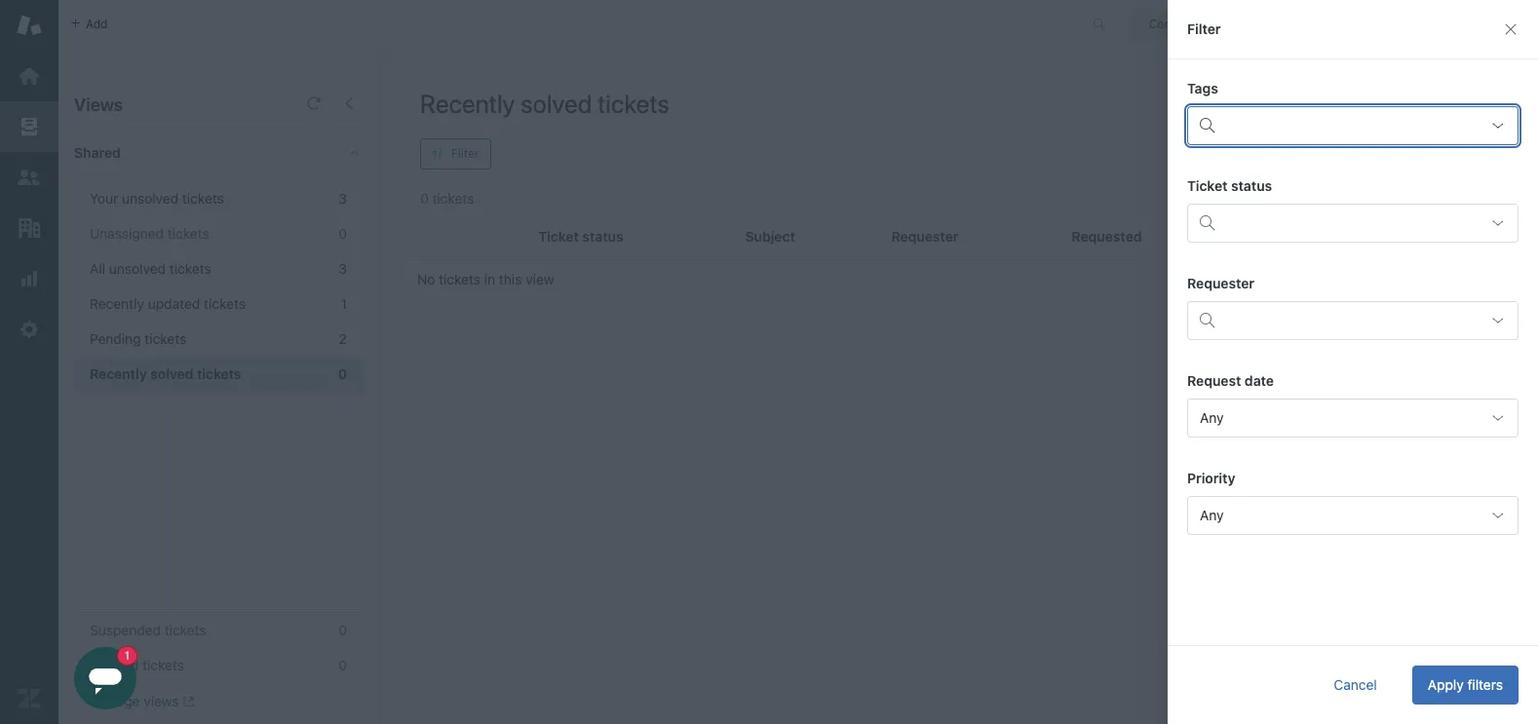 Task type: describe. For each thing, give the bounding box(es) containing it.
updated
[[148, 295, 200, 312]]

1 vertical spatial recently solved tickets
[[90, 366, 241, 382]]

views
[[74, 95, 123, 115]]

views
[[144, 693, 179, 710]]

request date
[[1187, 372, 1274, 389]]

0 horizontal spatial solved
[[150, 366, 193, 382]]

0 vertical spatial recently
[[420, 89, 515, 118]]

views image
[[17, 114, 42, 139]]

3 for your unsolved tickets
[[339, 190, 347, 207]]

access
[[1349, 83, 1393, 99]]

0 vertical spatial solved
[[521, 89, 592, 118]]

unassigned
[[90, 225, 164, 242]]

pending tickets
[[90, 330, 186, 347]]

suspended
[[90, 622, 161, 639]]

zendesk image
[[17, 686, 42, 712]]

tags
[[1187, 80, 1218, 97]]

filter inside dialog
[[1187, 20, 1221, 37]]

all
[[90, 260, 105, 277]]

your
[[90, 190, 118, 207]]

apply filters button
[[1412, 666, 1519, 705]]

filter inside 'button'
[[451, 146, 479, 161]]

refresh views pane image
[[306, 96, 322, 111]]

no
[[417, 271, 435, 288]]

0 for unassigned tickets
[[339, 225, 347, 242]]

request
[[1187, 372, 1241, 389]]

ticket
[[1187, 177, 1228, 194]]

tags element
[[1187, 106, 1519, 145]]

in
[[484, 271, 495, 288]]

requester
[[1187, 275, 1255, 292]]

zendesk
[[1221, 83, 1275, 99]]

0 for suspended tickets
[[339, 622, 347, 639]]

deleted tickets
[[90, 657, 184, 674]]

deleted
[[90, 657, 139, 674]]

(opens in a new tab) image
[[179, 696, 194, 708]]

any for priority
[[1200, 507, 1224, 524]]

zendesk support image
[[17, 13, 42, 38]]

0 for deleted tickets
[[339, 657, 347, 674]]

talk
[[1279, 83, 1304, 99]]

ticket status
[[1187, 177, 1272, 194]]

recently updated tickets
[[90, 295, 246, 312]]

subject
[[745, 228, 795, 245]]

all unsolved tickets
[[90, 260, 211, 277]]

apply filters
[[1428, 677, 1503, 693]]



Task type: vqa. For each thing, say whether or not it's contained in the screenshot.
Unverified email image
no



Task type: locate. For each thing, give the bounding box(es) containing it.
unsolved for your
[[122, 190, 179, 207]]

organizations image
[[17, 215, 42, 241]]

Tags field
[[1225, 110, 1477, 141]]

3 down collapse views pane image
[[339, 190, 347, 207]]

conversations button
[[1128, 8, 1272, 39]]

collapse views pane image
[[341, 96, 357, 111]]

any down request
[[1200, 409, 1224, 426]]

unsolved for all
[[109, 260, 166, 277]]

2 any from the top
[[1200, 507, 1224, 524]]

1 vertical spatial any
[[1200, 507, 1224, 524]]

0 vertical spatial any
[[1200, 409, 1224, 426]]

0 vertical spatial 3
[[339, 190, 347, 207]]

1 horizontal spatial recently solved tickets
[[420, 89, 670, 118]]

1 horizontal spatial solved
[[521, 89, 592, 118]]

any field for priority
[[1187, 496, 1519, 535]]

1 any field from the top
[[1187, 399, 1519, 438]]

priority
[[1187, 470, 1236, 486]]

your unsolved tickets
[[90, 190, 224, 207]]

2 vertical spatial recently
[[90, 366, 147, 382]]

needs
[[1307, 83, 1346, 99]]

1 vertical spatial solved
[[150, 366, 193, 382]]

close drawer image
[[1503, 21, 1519, 37]]

recently up pending
[[90, 295, 144, 312]]

recently for 0
[[90, 366, 147, 382]]

1 vertical spatial unsolved
[[109, 260, 166, 277]]

0 vertical spatial recently solved tickets
[[420, 89, 670, 118]]

no tickets in this view
[[417, 271, 554, 288]]

this
[[499, 271, 522, 288]]

0
[[339, 225, 347, 242], [338, 366, 347, 382], [339, 622, 347, 639], [339, 657, 347, 674]]

0 vertical spatial any field
[[1187, 399, 1519, 438]]

status
[[1231, 177, 1272, 194]]

1 vertical spatial filter
[[451, 146, 479, 161]]

shared heading
[[58, 124, 380, 182]]

unsolved
[[122, 190, 179, 207], [109, 260, 166, 277]]

1 any from the top
[[1200, 409, 1224, 426]]

manage
[[90, 693, 140, 710]]

0 horizontal spatial filter
[[451, 146, 479, 161]]

tickets
[[598, 89, 670, 118], [182, 190, 224, 207], [167, 225, 209, 242], [169, 260, 211, 277], [439, 271, 481, 288], [204, 295, 246, 312], [145, 330, 186, 347], [197, 366, 241, 382], [165, 622, 206, 639], [142, 657, 184, 674]]

customers image
[[17, 165, 42, 190]]

0 vertical spatial filter
[[1187, 20, 1221, 37]]

recently
[[420, 89, 515, 118], [90, 295, 144, 312], [90, 366, 147, 382]]

recently solved tickets
[[420, 89, 670, 118], [90, 366, 241, 382]]

ticket status element
[[1187, 204, 1519, 243]]

solved
[[521, 89, 592, 118], [150, 366, 193, 382]]

cancel button
[[1318, 666, 1393, 705]]

1 vertical spatial 3
[[339, 260, 347, 277]]

any for request date
[[1200, 409, 1224, 426]]

recently for 1
[[90, 295, 144, 312]]

2
[[339, 330, 347, 347]]

manage views link
[[90, 693, 194, 711]]

1 horizontal spatial filter
[[1187, 20, 1221, 37]]

admin image
[[17, 317, 42, 342]]

recently up filter 'button'
[[420, 89, 515, 118]]

3 for all unsolved tickets
[[339, 260, 347, 277]]

3
[[339, 190, 347, 207], [339, 260, 347, 277]]

2 any field from the top
[[1187, 496, 1519, 535]]

unsolved up unassigned tickets
[[122, 190, 179, 207]]

shared
[[74, 144, 121, 161]]

reporting image
[[17, 266, 42, 292]]

to
[[1397, 83, 1410, 99]]

zendesk talk needs access to your browser's microphone.
[[1221, 83, 1441, 117]]

any field for request date
[[1187, 399, 1519, 438]]

any down priority
[[1200, 507, 1224, 524]]

3 up 1
[[339, 260, 347, 277]]

requester element
[[1187, 301, 1519, 340]]

0 horizontal spatial recently solved tickets
[[90, 366, 241, 382]]

unassigned tickets
[[90, 225, 209, 242]]

filter dialog
[[1168, 0, 1538, 724]]

suspended tickets
[[90, 622, 206, 639]]

microphone.
[[1286, 100, 1364, 117]]

filter button
[[420, 138, 491, 170]]

recently down pending
[[90, 366, 147, 382]]

date
[[1245, 372, 1274, 389]]

your
[[1413, 83, 1441, 99]]

browser's
[[1221, 100, 1282, 117]]

any
[[1200, 409, 1224, 426], [1200, 507, 1224, 524]]

0 for recently solved tickets
[[338, 366, 347, 382]]

manage views
[[90, 693, 179, 710]]

apply
[[1428, 677, 1464, 693]]

filter
[[1187, 20, 1221, 37], [451, 146, 479, 161]]

shared button
[[58, 124, 328, 182]]

1
[[341, 295, 347, 312]]

1 vertical spatial recently
[[90, 295, 144, 312]]

view
[[526, 271, 554, 288]]

unsolved down the unassigned
[[109, 260, 166, 277]]

0 vertical spatial unsolved
[[122, 190, 179, 207]]

2 3 from the top
[[339, 260, 347, 277]]

main element
[[0, 0, 58, 724]]

pending
[[90, 330, 141, 347]]

conversations
[[1149, 16, 1228, 31]]

1 vertical spatial any field
[[1187, 496, 1519, 535]]

Any field
[[1187, 399, 1519, 438], [1187, 496, 1519, 535]]

1 3 from the top
[[339, 190, 347, 207]]

get started image
[[17, 63, 42, 89]]

cancel
[[1334, 677, 1377, 693]]

filters
[[1468, 677, 1503, 693]]



